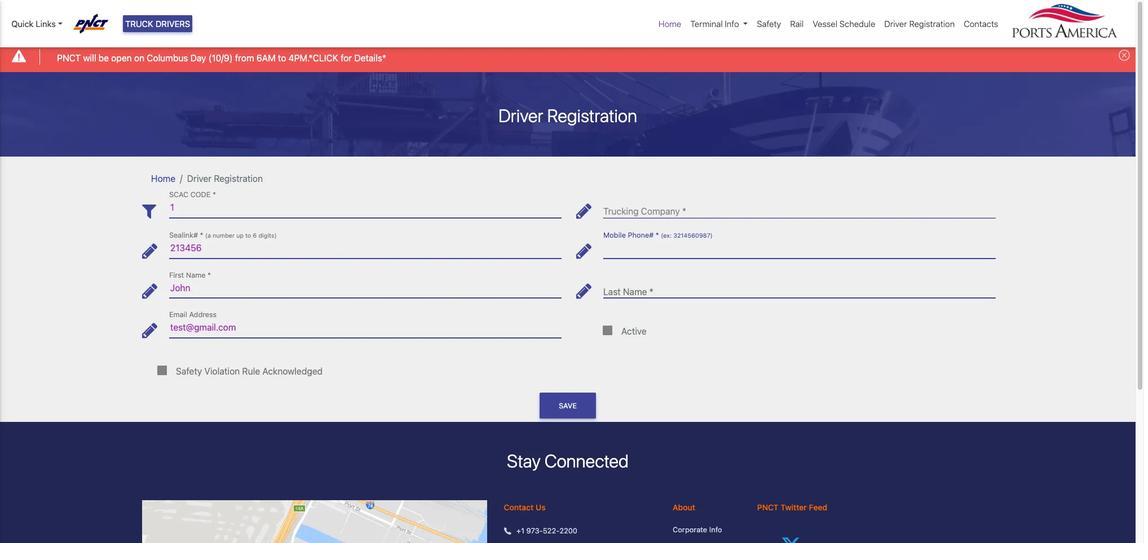 Task type: vqa. For each thing, say whether or not it's contained in the screenshot.
Day
yes



Task type: describe. For each thing, give the bounding box(es) containing it.
about
[[673, 503, 695, 513]]

* left (a
[[200, 231, 203, 240]]

info for terminal info
[[725, 19, 739, 29]]

6am
[[257, 53, 276, 63]]

First Name * text field
[[169, 278, 562, 299]]

mobile
[[603, 231, 626, 240]]

to inside 'alert'
[[278, 53, 286, 63]]

stay
[[507, 451, 541, 472]]

acknowledged
[[262, 366, 323, 377]]

1 vertical spatial registration
[[547, 105, 637, 126]]

safety link
[[753, 13, 786, 35]]

on
[[134, 53, 144, 63]]

safety violation rule acknowledged
[[176, 366, 323, 377]]

quick links link
[[11, 17, 62, 30]]

save button
[[540, 393, 596, 419]]

quick links
[[11, 19, 56, 29]]

contacts link
[[960, 13, 1003, 35]]

truck drivers
[[125, 19, 190, 29]]

contact
[[504, 503, 534, 513]]

* for mobile phone# * (ex: 3214560987)
[[656, 231, 659, 240]]

6
[[253, 232, 257, 239]]

address
[[189, 311, 217, 319]]

drivers
[[156, 19, 190, 29]]

columbus
[[147, 53, 188, 63]]

safety for safety
[[757, 19, 781, 29]]

violation
[[204, 366, 240, 377]]

0 horizontal spatial driver
[[187, 173, 212, 184]]

info for corporate info
[[709, 526, 722, 535]]

vessel schedule link
[[808, 13, 880, 35]]

name for first
[[186, 271, 206, 280]]

pnct for pnct twitter feed
[[757, 503, 779, 513]]

links
[[36, 19, 56, 29]]

terminal info
[[691, 19, 739, 29]]

contacts
[[964, 19, 999, 29]]

email address
[[169, 311, 217, 319]]

scac
[[169, 191, 188, 199]]

4pm.*click
[[289, 53, 338, 63]]

phone#
[[628, 231, 654, 240]]

pnct will be open on columbus day (10/9) from 6am to 4pm.*click for details* alert
[[0, 42, 1136, 72]]

contact us
[[504, 503, 546, 513]]

* for scac code *
[[213, 191, 216, 199]]

0 vertical spatial home link
[[654, 13, 686, 35]]

2 horizontal spatial driver registration
[[885, 19, 955, 29]]

save
[[559, 402, 577, 410]]

trucking
[[603, 207, 639, 217]]

1 vertical spatial driver
[[499, 105, 543, 126]]

first
[[169, 271, 184, 280]]

connected
[[545, 451, 629, 472]]

973-
[[526, 527, 543, 536]]

trucking company *
[[603, 207, 686, 217]]

will
[[83, 53, 96, 63]]

(a
[[205, 232, 211, 239]]

for
[[341, 53, 352, 63]]

safety for safety violation rule acknowledged
[[176, 366, 202, 377]]

be
[[99, 53, 109, 63]]

vessel schedule
[[813, 19, 876, 29]]

Last Name * text field
[[603, 278, 996, 299]]

twitter
[[781, 503, 807, 513]]

pnct for pnct will be open on columbus day (10/9) from 6am to 4pm.*click for details*
[[57, 53, 81, 63]]

feed
[[809, 503, 827, 513]]



Task type: locate. For each thing, give the bounding box(es) containing it.
info right terminal
[[725, 19, 739, 29]]

stay connected
[[507, 451, 629, 472]]

from
[[235, 53, 254, 63]]

1 horizontal spatial to
[[278, 53, 286, 63]]

mobile phone# * (ex: 3214560987)
[[603, 231, 713, 240]]

1 vertical spatial to
[[245, 232, 251, 239]]

1 horizontal spatial driver
[[499, 105, 543, 126]]

pnct
[[57, 53, 81, 63], [757, 503, 779, 513]]

1 horizontal spatial home
[[659, 19, 682, 29]]

rail link
[[786, 13, 808, 35]]

day
[[190, 53, 206, 63]]

1 vertical spatial home link
[[151, 173, 175, 184]]

digits)
[[259, 232, 277, 239]]

safety left rail
[[757, 19, 781, 29]]

pnct will be open on columbus day (10/9) from 6am to 4pm.*click for details*
[[57, 53, 386, 63]]

1 horizontal spatial safety
[[757, 19, 781, 29]]

pnct twitter feed
[[757, 503, 827, 513]]

1 horizontal spatial home link
[[654, 13, 686, 35]]

home left terminal
[[659, 19, 682, 29]]

2200
[[560, 527, 578, 536]]

1 vertical spatial pnct
[[757, 503, 779, 513]]

registration
[[909, 19, 955, 29], [547, 105, 637, 126], [214, 173, 263, 184]]

0 horizontal spatial home link
[[151, 173, 175, 184]]

0 vertical spatial registration
[[909, 19, 955, 29]]

* for first name *
[[208, 271, 211, 280]]

0 vertical spatial home
[[659, 19, 682, 29]]

home link up the scac
[[151, 173, 175, 184]]

0 vertical spatial safety
[[757, 19, 781, 29]]

first name *
[[169, 271, 211, 280]]

*
[[213, 191, 216, 199], [682, 207, 686, 217], [200, 231, 203, 240], [656, 231, 659, 240], [208, 271, 211, 280], [650, 287, 654, 297]]

pnct left twitter on the bottom of the page
[[757, 503, 779, 513]]

Trucking Company * text field
[[603, 198, 996, 218]]

* right first
[[208, 271, 211, 280]]

to left 6
[[245, 232, 251, 239]]

0 horizontal spatial registration
[[214, 173, 263, 184]]

corporate info
[[673, 526, 722, 535]]

(ex:
[[661, 232, 672, 239]]

code
[[190, 191, 211, 199]]

sealink# * (a number up to 6 digits)
[[169, 231, 277, 240]]

last
[[603, 287, 621, 297]]

up
[[236, 232, 244, 239]]

0 vertical spatial driver
[[885, 19, 907, 29]]

driver registration link
[[880, 13, 960, 35]]

0 horizontal spatial pnct
[[57, 53, 81, 63]]

0 horizontal spatial driver registration
[[187, 173, 263, 184]]

* for last name *
[[650, 287, 654, 297]]

pnct left the will
[[57, 53, 81, 63]]

home
[[659, 19, 682, 29], [151, 173, 175, 184]]

terminal info link
[[686, 13, 753, 35]]

1 vertical spatial safety
[[176, 366, 202, 377]]

details*
[[354, 53, 386, 63]]

name right last
[[623, 287, 647, 297]]

driver registration
[[885, 19, 955, 29], [499, 105, 637, 126], [187, 173, 263, 184]]

home up the scac
[[151, 173, 175, 184]]

* right "code"
[[213, 191, 216, 199]]

pnct inside 'alert'
[[57, 53, 81, 63]]

number
[[213, 232, 235, 239]]

2 vertical spatial driver
[[187, 173, 212, 184]]

corporate
[[673, 526, 707, 535]]

0 vertical spatial name
[[186, 271, 206, 280]]

info
[[725, 19, 739, 29], [709, 526, 722, 535]]

Email Address text field
[[169, 318, 562, 338]]

SCAC CODE * search field
[[169, 198, 562, 218]]

(10/9)
[[209, 53, 233, 63]]

+1 973-522-2200 link
[[517, 526, 578, 537]]

sealink#
[[169, 231, 198, 240]]

to
[[278, 53, 286, 63], [245, 232, 251, 239]]

0 horizontal spatial safety
[[176, 366, 202, 377]]

schedule
[[840, 19, 876, 29]]

* right last
[[650, 287, 654, 297]]

name
[[186, 271, 206, 280], [623, 287, 647, 297]]

2 vertical spatial registration
[[214, 173, 263, 184]]

safety inside safety link
[[757, 19, 781, 29]]

2 horizontal spatial driver
[[885, 19, 907, 29]]

open
[[111, 53, 132, 63]]

home link left terminal
[[654, 13, 686, 35]]

home link
[[654, 13, 686, 35], [151, 173, 175, 184]]

1 vertical spatial name
[[623, 287, 647, 297]]

truck drivers link
[[123, 15, 193, 32]]

0 horizontal spatial info
[[709, 526, 722, 535]]

1 horizontal spatial info
[[725, 19, 739, 29]]

last name *
[[603, 287, 654, 297]]

vessel
[[813, 19, 838, 29]]

terminal
[[691, 19, 723, 29]]

safety left the violation
[[176, 366, 202, 377]]

email
[[169, 311, 187, 319]]

company
[[641, 207, 680, 217]]

1 vertical spatial info
[[709, 526, 722, 535]]

0 horizontal spatial to
[[245, 232, 251, 239]]

3214560987)
[[674, 232, 713, 239]]

corporate info link
[[673, 525, 740, 536]]

0 vertical spatial info
[[725, 19, 739, 29]]

2 horizontal spatial registration
[[909, 19, 955, 29]]

driver
[[885, 19, 907, 29], [499, 105, 543, 126], [187, 173, 212, 184]]

* left the (ex:
[[656, 231, 659, 240]]

+1
[[517, 527, 524, 536]]

truck
[[125, 19, 153, 29]]

1 horizontal spatial registration
[[547, 105, 637, 126]]

+1 973-522-2200
[[517, 527, 578, 536]]

name for last
[[623, 287, 647, 297]]

* right company
[[682, 207, 686, 217]]

1 vertical spatial home
[[151, 173, 175, 184]]

active
[[622, 327, 647, 337]]

close image
[[1119, 50, 1130, 61]]

1 horizontal spatial pnct
[[757, 503, 779, 513]]

None text field
[[169, 238, 562, 259], [603, 238, 996, 259], [169, 238, 562, 259], [603, 238, 996, 259]]

us
[[536, 503, 546, 513]]

1 horizontal spatial driver registration
[[499, 105, 637, 126]]

quick
[[11, 19, 34, 29]]

pnct will be open on columbus day (10/9) from 6am to 4pm.*click for details* link
[[57, 51, 386, 65]]

safety
[[757, 19, 781, 29], [176, 366, 202, 377]]

* for trucking company *
[[682, 207, 686, 217]]

2 vertical spatial driver registration
[[187, 173, 263, 184]]

0 horizontal spatial name
[[186, 271, 206, 280]]

0 vertical spatial pnct
[[57, 53, 81, 63]]

0 vertical spatial driver registration
[[885, 19, 955, 29]]

522-
[[543, 527, 560, 536]]

info right corporate
[[709, 526, 722, 535]]

name right first
[[186, 271, 206, 280]]

scac code *
[[169, 191, 216, 199]]

0 vertical spatial to
[[278, 53, 286, 63]]

rule
[[242, 366, 260, 377]]

1 vertical spatial driver registration
[[499, 105, 637, 126]]

to inside sealink# * (a number up to 6 digits)
[[245, 232, 251, 239]]

1 horizontal spatial name
[[623, 287, 647, 297]]

rail
[[790, 19, 804, 29]]

to right 6am
[[278, 53, 286, 63]]

0 horizontal spatial home
[[151, 173, 175, 184]]



